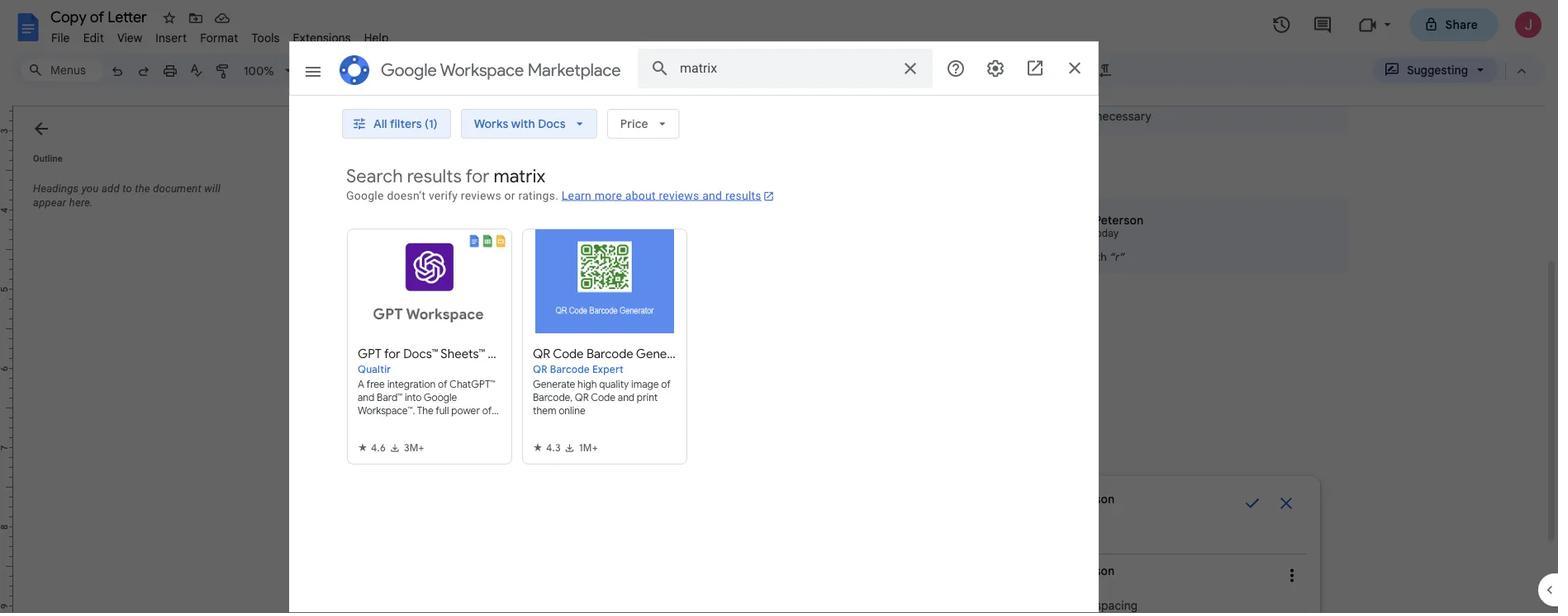 Task type: describe. For each thing, give the bounding box(es) containing it.
much
[[1012, 599, 1042, 613]]

with "r"
[[1083, 250, 1125, 264]]

awkward
[[1045, 599, 1092, 613]]

menu bar banner
[[0, 0, 1558, 614]]

2 vertical spatial peterson
[[1065, 564, 1115, 579]]

james inside james peterson 3:21 pm today
[[1054, 213, 1091, 228]]

menu bar inside menu bar banner
[[45, 21, 395, 49]]

2 james peterson from the top
[[1025, 564, 1115, 579]]

1 vertical spatial peterson
[[1065, 492, 1115, 507]]

1 james peterson from the top
[[1025, 492, 1115, 507]]

today
[[1091, 228, 1119, 240]]

full
[[1030, 109, 1046, 124]]

too much awkward spacing
[[989, 599, 1138, 613]]

james peterson 3:21 pm today
[[1054, 213, 1144, 240]]

address
[[1050, 109, 1093, 124]]

1 vertical spatial james
[[1025, 492, 1062, 507]]

Star checkbox
[[158, 7, 181, 30]]



Task type: locate. For each thing, give the bounding box(es) containing it.
is
[[1018, 109, 1027, 124]]

1 vertical spatial james peterson
[[1025, 564, 1115, 579]]

0 vertical spatial peterson
[[1094, 213, 1144, 228]]

3:21 pm
[[1054, 228, 1088, 240]]

left margin image
[[309, 93, 392, 106]]

application containing is full address necessary
[[0, 0, 1558, 614]]

main toolbar
[[102, 0, 1119, 342]]

"r"
[[1110, 250, 1125, 264]]

too
[[989, 599, 1009, 613]]

james peterson
[[1025, 492, 1115, 507], [1025, 564, 1115, 579]]

application
[[0, 0, 1558, 614]]

peterson inside james peterson 3:21 pm today
[[1094, 213, 1144, 228]]

right margin image
[[800, 93, 982, 106]]

james
[[1054, 213, 1091, 228], [1025, 492, 1062, 507], [1025, 564, 1062, 579]]

is full address necessary
[[1018, 109, 1152, 124]]

menu bar
[[45, 21, 395, 49]]

with
[[1086, 250, 1107, 264]]

2 vertical spatial james
[[1025, 564, 1062, 579]]

Menus field
[[21, 59, 103, 82]]

0 vertical spatial james peterson
[[1025, 492, 1115, 507]]

share. private to only me. image
[[1424, 17, 1439, 32]]

necessary
[[1096, 109, 1152, 124]]

0 vertical spatial james
[[1054, 213, 1091, 228]]

Rename text field
[[45, 7, 156, 26]]

spacing
[[1096, 599, 1138, 613]]

peterson
[[1094, 213, 1144, 228], [1065, 492, 1115, 507], [1065, 564, 1115, 579]]



Task type: vqa. For each thing, say whether or not it's contained in the screenshot.
"r" at the right
yes



